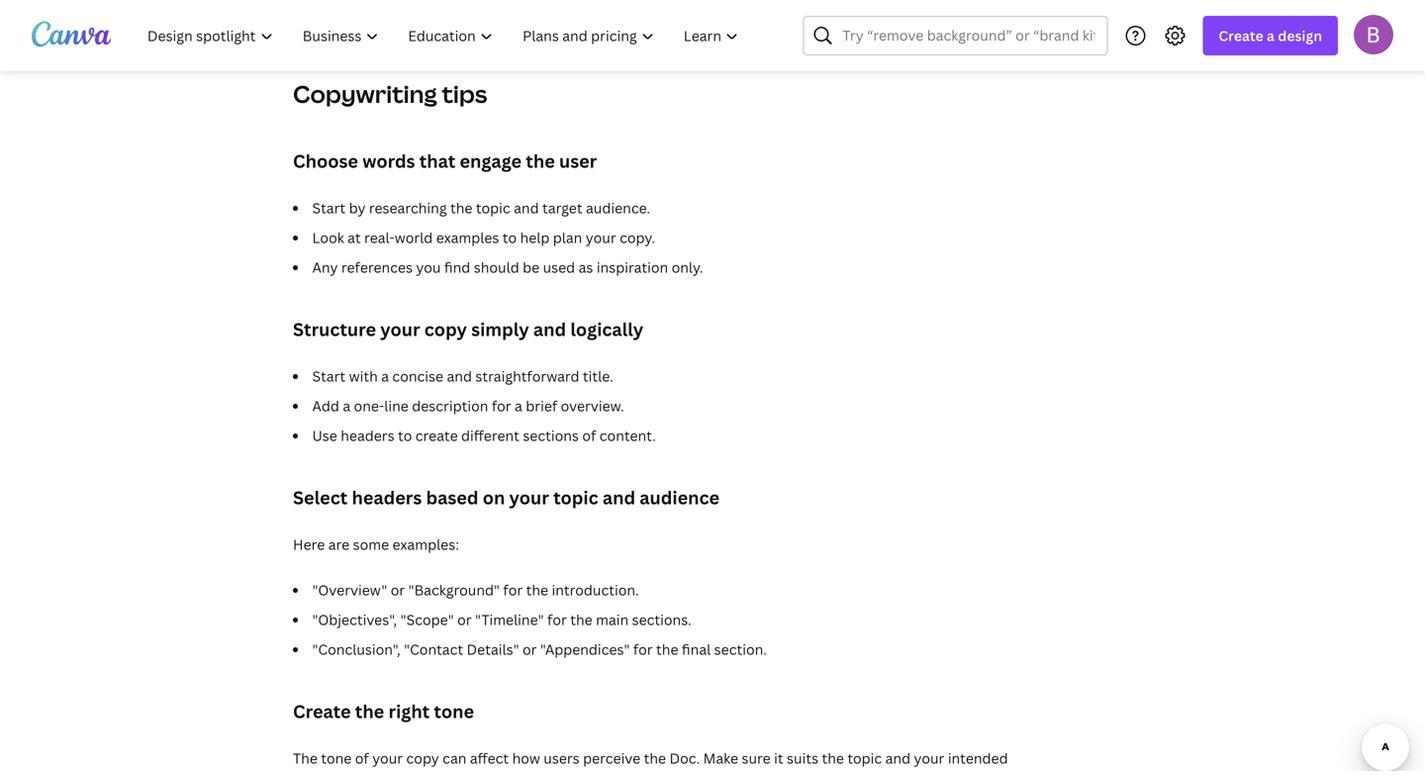 Task type: describe. For each thing, give the bounding box(es) containing it.
one-
[[354, 397, 384, 415]]

headers for use
[[341, 426, 395, 445]]

examples:
[[393, 535, 459, 554]]

target
[[543, 199, 583, 217]]

"conclusion", "contact details" or "appendices" for the final section.
[[312, 640, 767, 659]]

logically
[[571, 317, 644, 342]]

create a design button
[[1203, 16, 1339, 55]]

start by researching the topic and target audience.
[[312, 199, 651, 217]]

"background"
[[409, 581, 500, 600]]

sure
[[742, 749, 771, 768]]

brief
[[526, 397, 558, 415]]

words
[[363, 149, 415, 173]]

perceive
[[583, 749, 641, 768]]

Try "remove background" or "brand kit" search field
[[843, 17, 1095, 54]]

on
[[483, 486, 505, 510]]

be
[[523, 258, 540, 277]]

1 horizontal spatial to
[[503, 228, 517, 247]]

straightforward
[[476, 367, 580, 386]]

for up different
[[492, 397, 512, 415]]

help
[[520, 228, 550, 247]]

add
[[312, 397, 340, 415]]

affect
[[470, 749, 509, 768]]

bob builder image
[[1355, 15, 1394, 54]]

content.
[[600, 426, 656, 445]]

intended
[[948, 749, 1009, 768]]

0 horizontal spatial or
[[391, 581, 405, 600]]

examples
[[436, 228, 499, 247]]

section.
[[715, 640, 767, 659]]

doc.
[[670, 749, 700, 768]]

add a one-line description for a brief overview.
[[312, 397, 625, 415]]

"contact
[[404, 640, 464, 659]]

description
[[412, 397, 489, 415]]

informative,
[[462, 771, 543, 771]]

your left the intended
[[914, 749, 945, 768]]

the
[[293, 749, 318, 768]]

your up as
[[586, 228, 617, 247]]

based
[[426, 486, 479, 510]]

structure
[[293, 317, 376, 342]]

select
[[293, 486, 348, 510]]

friendly
[[382, 771, 434, 771]]

for down sections.
[[634, 640, 653, 659]]

the up "appendices"
[[571, 610, 593, 629]]

1 yet from the left
[[437, 771, 459, 771]]

2 vertical spatial or
[[523, 640, 537, 659]]

"appendices"
[[541, 640, 630, 659]]

"overview" or "background" for the introduction.
[[312, 581, 639, 600]]

use
[[312, 426, 337, 445]]

overview.
[[561, 397, 625, 415]]

copywriting
[[293, 78, 437, 110]]

0 horizontal spatial topic
[[476, 199, 511, 217]]

start for start with a concise and straightforward title.
[[312, 367, 346, 386]]

copy inside the tone of your copy can affect how users perceive the doc. make sure it suits the topic and your intended audience. be friendly yet informative, educational yet encouraging.
[[406, 749, 439, 768]]

and up add a one-line description for a brief overview.
[[447, 367, 472, 386]]

users
[[544, 749, 580, 768]]

main
[[596, 610, 629, 629]]

create
[[416, 426, 458, 445]]

look at real-world examples to help plan your copy.
[[312, 228, 655, 247]]

"overview"
[[312, 581, 387, 600]]

create a design
[[1219, 26, 1323, 45]]

real-
[[364, 228, 395, 247]]

line
[[384, 397, 409, 415]]

the tone of your copy can affect how users perceive the doc. make sure it suits the topic and your intended audience. be friendly yet informative, educational yet encouraging.
[[293, 749, 1009, 771]]

use headers to create different sections of content.
[[312, 426, 656, 445]]

top level navigation element
[[135, 16, 756, 55]]

are
[[328, 535, 350, 554]]

references
[[341, 258, 413, 277]]

at
[[348, 228, 361, 247]]

the up "timeline"
[[526, 581, 549, 600]]

researching
[[369, 199, 447, 217]]

tips
[[442, 78, 487, 110]]

any references you find should be used as inspiration only.
[[312, 258, 704, 277]]

create for create the right tone
[[293, 700, 351, 724]]

world
[[395, 228, 433, 247]]

and left audience
[[603, 486, 636, 510]]

of inside the tone of your copy can affect how users perceive the doc. make sure it suits the topic and your intended audience. be friendly yet informative, educational yet encouraging.
[[355, 749, 369, 768]]

encouraging.
[[653, 771, 739, 771]]

design
[[1279, 26, 1323, 45]]

2 yet from the left
[[629, 771, 650, 771]]

audience
[[640, 486, 720, 510]]

right
[[389, 700, 430, 724]]

by
[[349, 199, 366, 217]]

the left right
[[355, 700, 384, 724]]

details"
[[467, 640, 519, 659]]

make
[[704, 749, 739, 768]]

1 horizontal spatial topic
[[554, 486, 599, 510]]

your right on
[[509, 486, 549, 510]]

and up help
[[514, 199, 539, 217]]

user
[[559, 149, 597, 173]]

inspiration
[[597, 258, 669, 277]]

used
[[543, 258, 575, 277]]

can
[[443, 749, 467, 768]]

copy.
[[620, 228, 655, 247]]

a right with
[[381, 367, 389, 386]]



Task type: locate. For each thing, give the bounding box(es) containing it.
or up the "scope"
[[391, 581, 405, 600]]

1 vertical spatial start
[[312, 367, 346, 386]]

here are some examples:
[[293, 535, 459, 554]]

create for create a design
[[1219, 26, 1264, 45]]

as
[[579, 258, 594, 277]]

any
[[312, 258, 338, 277]]

structure your copy simply and logically
[[293, 317, 644, 342]]

audience. down the
[[293, 771, 358, 771]]

the left final
[[657, 640, 679, 659]]

1 vertical spatial of
[[355, 749, 369, 768]]

be
[[361, 771, 378, 771]]

or down "background"
[[458, 610, 472, 629]]

0 horizontal spatial tone
[[321, 749, 352, 768]]

your
[[586, 228, 617, 247], [380, 317, 420, 342], [509, 486, 549, 510], [373, 749, 403, 768], [914, 749, 945, 768]]

start up add on the bottom left of the page
[[312, 367, 346, 386]]

"objectives", "scope" or "timeline" for the main sections.
[[312, 610, 692, 629]]

audience.
[[586, 199, 651, 217], [293, 771, 358, 771]]

plan
[[553, 228, 583, 247]]

to left help
[[503, 228, 517, 247]]

and inside the tone of your copy can affect how users perceive the doc. make sure it suits the topic and your intended audience. be friendly yet informative, educational yet encouraging.
[[886, 749, 911, 768]]

suits
[[787, 749, 819, 768]]

0 vertical spatial start
[[312, 199, 346, 217]]

with
[[349, 367, 378, 386]]

"conclusion",
[[312, 640, 401, 659]]

engage
[[460, 149, 522, 173]]

tone right right
[[434, 700, 474, 724]]

for
[[492, 397, 512, 415], [503, 581, 523, 600], [548, 610, 567, 629], [634, 640, 653, 659]]

the
[[526, 149, 555, 173], [450, 199, 473, 217], [526, 581, 549, 600], [571, 610, 593, 629], [657, 640, 679, 659], [355, 700, 384, 724], [644, 749, 666, 768], [822, 749, 845, 768]]

a left brief
[[515, 397, 523, 415]]

1 vertical spatial copy
[[406, 749, 439, 768]]

0 vertical spatial or
[[391, 581, 405, 600]]

0 vertical spatial audience.
[[586, 199, 651, 217]]

title.
[[583, 367, 614, 386]]

tone right the
[[321, 749, 352, 768]]

the left doc.
[[644, 749, 666, 768]]

of down overview.
[[583, 426, 596, 445]]

topic up look at real-world examples to help plan your copy. on the left top of the page
[[476, 199, 511, 217]]

1 vertical spatial topic
[[554, 486, 599, 510]]

topic down sections
[[554, 486, 599, 510]]

simply
[[471, 317, 529, 342]]

headers
[[341, 426, 395, 445], [352, 486, 422, 510]]

0 vertical spatial of
[[583, 426, 596, 445]]

a right add on the bottom left of the page
[[343, 397, 351, 415]]

audience. inside the tone of your copy can affect how users perceive the doc. make sure it suits the topic and your intended audience. be friendly yet informative, educational yet encouraging.
[[293, 771, 358, 771]]

yet
[[437, 771, 459, 771], [629, 771, 650, 771]]

copy
[[425, 317, 467, 342], [406, 749, 439, 768]]

1 horizontal spatial tone
[[434, 700, 474, 724]]

copy up 'start with a concise and straightforward title.'
[[425, 317, 467, 342]]

1 vertical spatial create
[[293, 700, 351, 724]]

1 vertical spatial or
[[458, 610, 472, 629]]

audience. up copy.
[[586, 199, 651, 217]]

to down "line"
[[398, 426, 412, 445]]

1 vertical spatial headers
[[352, 486, 422, 510]]

final
[[682, 640, 711, 659]]

0 vertical spatial create
[[1219, 26, 1264, 45]]

create inside dropdown button
[[1219, 26, 1264, 45]]

you
[[416, 258, 441, 277]]

create
[[1219, 26, 1264, 45], [293, 700, 351, 724]]

for up the "conclusion", "contact details" or "appendices" for the final section.
[[548, 610, 567, 629]]

how
[[512, 749, 540, 768]]

copy up friendly
[[406, 749, 439, 768]]

start for start by researching the topic and target audience.
[[312, 199, 346, 217]]

a
[[1267, 26, 1275, 45], [381, 367, 389, 386], [343, 397, 351, 415], [515, 397, 523, 415]]

look
[[312, 228, 344, 247]]

create the right tone
[[293, 700, 474, 724]]

0 vertical spatial to
[[503, 228, 517, 247]]

0 horizontal spatial yet
[[437, 771, 459, 771]]

0 vertical spatial headers
[[341, 426, 395, 445]]

should
[[474, 258, 520, 277]]

1 horizontal spatial or
[[458, 610, 472, 629]]

1 horizontal spatial create
[[1219, 26, 1264, 45]]

different
[[461, 426, 520, 445]]

a left design
[[1267, 26, 1275, 45]]

0 vertical spatial copy
[[425, 317, 467, 342]]

it
[[774, 749, 784, 768]]

2 horizontal spatial topic
[[848, 749, 882, 768]]

for up "timeline"
[[503, 581, 523, 600]]

1 horizontal spatial audience.
[[586, 199, 651, 217]]

choose words that engage the user
[[293, 149, 597, 173]]

0 horizontal spatial of
[[355, 749, 369, 768]]

or down "timeline"
[[523, 640, 537, 659]]

2 vertical spatial topic
[[848, 749, 882, 768]]

1 horizontal spatial yet
[[629, 771, 650, 771]]

the up examples
[[450, 199, 473, 217]]

of
[[583, 426, 596, 445], [355, 749, 369, 768]]

topic
[[476, 199, 511, 217], [554, 486, 599, 510], [848, 749, 882, 768]]

sections
[[523, 426, 579, 445]]

only.
[[672, 258, 704, 277]]

that
[[420, 149, 456, 173]]

"scope"
[[401, 610, 454, 629]]

headers for select
[[352, 486, 422, 510]]

here
[[293, 535, 325, 554]]

2 start from the top
[[312, 367, 346, 386]]

of up be
[[355, 749, 369, 768]]

sections.
[[632, 610, 692, 629]]

tone inside the tone of your copy can affect how users perceive the doc. make sure it suits the topic and your intended audience. be friendly yet informative, educational yet encouraging.
[[321, 749, 352, 768]]

introduction.
[[552, 581, 639, 600]]

your up concise
[[380, 317, 420, 342]]

a inside dropdown button
[[1267, 26, 1275, 45]]

yet down perceive
[[629, 771, 650, 771]]

0 horizontal spatial create
[[293, 700, 351, 724]]

topic inside the tone of your copy can affect how users perceive the doc. make sure it suits the topic and your intended audience. be friendly yet informative, educational yet encouraging.
[[848, 749, 882, 768]]

find
[[444, 258, 471, 277]]

to
[[503, 228, 517, 247], [398, 426, 412, 445]]

1 start from the top
[[312, 199, 346, 217]]

the left user
[[526, 149, 555, 173]]

choose
[[293, 149, 358, 173]]

create up the
[[293, 700, 351, 724]]

0 horizontal spatial to
[[398, 426, 412, 445]]

start with a concise and straightforward title.
[[312, 367, 614, 386]]

or
[[391, 581, 405, 600], [458, 610, 472, 629], [523, 640, 537, 659]]

your up be
[[373, 749, 403, 768]]

educational
[[546, 771, 625, 771]]

0 horizontal spatial audience.
[[293, 771, 358, 771]]

2 horizontal spatial or
[[523, 640, 537, 659]]

yet down can
[[437, 771, 459, 771]]

and left the intended
[[886, 749, 911, 768]]

start left by at the top
[[312, 199, 346, 217]]

topic right "suits"
[[848, 749, 882, 768]]

headers up here are some examples:
[[352, 486, 422, 510]]

concise
[[393, 367, 444, 386]]

0 vertical spatial topic
[[476, 199, 511, 217]]

create left design
[[1219, 26, 1264, 45]]

1 vertical spatial audience.
[[293, 771, 358, 771]]

tone
[[434, 700, 474, 724], [321, 749, 352, 768]]

some
[[353, 535, 389, 554]]

headers down one-
[[341, 426, 395, 445]]

"timeline"
[[475, 610, 544, 629]]

start
[[312, 199, 346, 217], [312, 367, 346, 386]]

the right "suits"
[[822, 749, 845, 768]]

"objectives",
[[312, 610, 397, 629]]

0 vertical spatial tone
[[434, 700, 474, 724]]

and right simply
[[534, 317, 566, 342]]

1 vertical spatial to
[[398, 426, 412, 445]]

1 horizontal spatial of
[[583, 426, 596, 445]]

1 vertical spatial tone
[[321, 749, 352, 768]]



Task type: vqa. For each thing, say whether or not it's contained in the screenshot.


